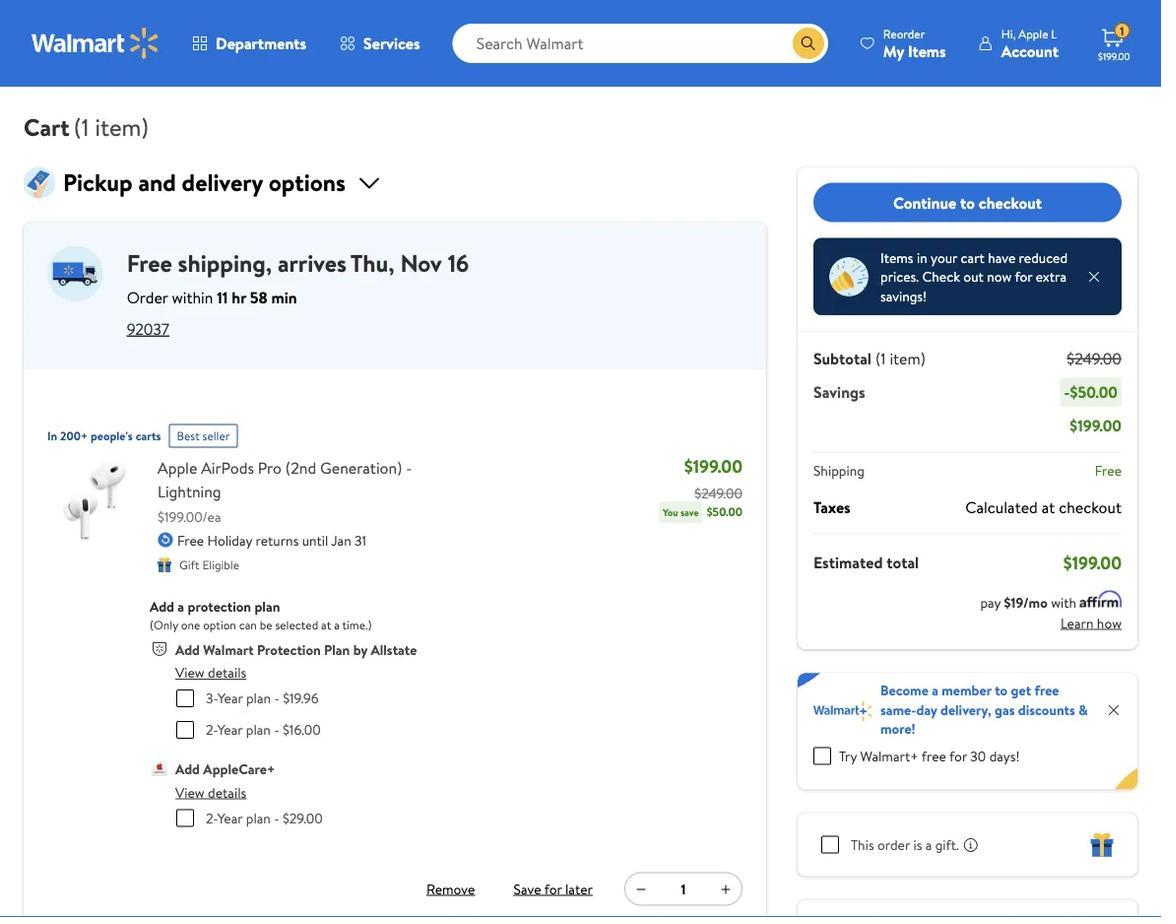 Task type: describe. For each thing, give the bounding box(es) containing it.
order
[[127, 286, 168, 308]]

jan
[[331, 531, 352, 550]]

affirm image
[[1080, 591, 1122, 607]]

$199.00 $249.00 you save $50.00
[[663, 454, 743, 520]]

shipping
[[814, 461, 865, 480]]

2 horizontal spatial free
[[1095, 461, 1122, 480]]

add for add a protection plan (only one option can be selected at a time.)
[[150, 597, 174, 616]]

apple airpods pro (2nd generation) - lightning link
[[158, 456, 476, 503]]

$199.00 right account
[[1099, 49, 1131, 63]]

- inside apple airpods pro (2nd generation) - lightning $199.00/ea
[[406, 457, 412, 478]]

continue to checkout button
[[814, 183, 1122, 222]]

discounts
[[1019, 700, 1076, 719]]

1 horizontal spatial 1
[[1120, 22, 1125, 39]]

2-Year plan - $29.00 checkbox
[[176, 809, 194, 827]]

- for $19.96
[[274, 689, 280, 708]]

get
[[1011, 681, 1032, 700]]

checkout for calculated at checkout
[[1059, 496, 1122, 518]]

with
[[1052, 593, 1077, 612]]

close walmart plus section image
[[1107, 702, 1122, 718]]

eligible
[[202, 557, 239, 573]]

31
[[355, 531, 367, 550]]

2- for 2-year plan - $29.00
[[206, 808, 217, 828]]

close nudge image
[[1087, 269, 1103, 285]]

for inside items in your cart have reduced prices. check out now for extra savings!
[[1015, 267, 1033, 286]]

can
[[239, 616, 257, 633]]

pickup and delivery options button
[[24, 166, 767, 199]]

be
[[260, 616, 273, 633]]

protection
[[188, 597, 251, 616]]

a right is
[[926, 835, 932, 854]]

add walmart protection plan by allstate
[[175, 640, 417, 659]]

save
[[681, 506, 699, 519]]

items in your cart have reduced prices. check out now for extra savings!
[[881, 248, 1068, 305]]

prices.
[[881, 267, 919, 286]]

how
[[1098, 613, 1122, 633]]

2-year plan - $29.00
[[206, 808, 323, 828]]

subtotal
[[814, 348, 872, 369]]

continue to checkout
[[894, 191, 1042, 213]]

delivery,
[[941, 700, 992, 719]]

to inside the become a member to get free same-day delivery, gas discounts & more!
[[995, 681, 1008, 700]]

continue
[[894, 191, 957, 213]]

a left protection
[[178, 597, 184, 616]]

within
[[172, 286, 213, 308]]

apple airpods pro (2nd generation) - lightning $199.00/ea
[[158, 457, 412, 527]]

same-
[[881, 700, 917, 719]]

walmart plus image
[[814, 702, 873, 722]]

view details for walmart
[[175, 663, 247, 682]]

apple inside apple airpods pro (2nd generation) - lightning $199.00/ea
[[158, 457, 197, 478]]

apple inside hi, apple l account
[[1019, 25, 1049, 42]]

0 horizontal spatial free
[[922, 747, 947, 766]]

walmart
[[203, 640, 254, 659]]

shipping
[[178, 247, 266, 280]]

day
[[917, 700, 938, 719]]

$50.00 inside $199.00 $249.00 you save $50.00
[[707, 503, 743, 520]]

(1 for subtotal
[[876, 348, 886, 369]]

carts
[[136, 428, 161, 444]]

seller
[[203, 428, 230, 444]]

until
[[302, 531, 329, 550]]

pay
[[981, 593, 1001, 612]]

plan inside add a protection plan (only one option can be selected at a time.)
[[255, 597, 280, 616]]

extra
[[1036, 267, 1067, 286]]

arrives
[[278, 247, 347, 280]]

days!
[[990, 747, 1020, 766]]

for inside save for later button
[[545, 879, 562, 899]]

gift
[[179, 557, 200, 573]]

3-Year plan - $19.96 checkbox
[[176, 690, 194, 707]]

decrease quantity apple airpods pro (2nd generation) - lightning, current quantity 1 image
[[634, 881, 649, 897]]

reorder
[[884, 25, 926, 42]]

reduced price image
[[830, 257, 869, 296]]

pickup and delivery options
[[63, 166, 346, 199]]

free inside the become a member to get free same-day delivery, gas discounts & more!
[[1035, 681, 1060, 700]]

fulfillment logo image
[[47, 246, 103, 302]]

&
[[1079, 700, 1089, 719]]

(2nd
[[286, 457, 316, 478]]

16
[[448, 247, 469, 280]]

this
[[851, 835, 875, 854]]

to inside "button"
[[961, 191, 975, 213]]

thu,
[[351, 247, 395, 280]]

1 vertical spatial for
[[950, 747, 968, 766]]

year for 3-year plan - $19.96
[[218, 689, 243, 708]]

nov
[[401, 247, 442, 280]]

year for 2-year plan - $29.00
[[217, 808, 243, 828]]

in 200+ people's carts alert
[[47, 416, 161, 448]]

reduced
[[1019, 248, 1068, 267]]

free shipping, arrives thu, nov 16 92037 element
[[24, 222, 767, 352]]

save for later
[[514, 879, 593, 899]]

total
[[887, 552, 919, 573]]

reorder my items
[[884, 25, 947, 62]]

view details button for walmart
[[175, 663, 247, 682]]

account
[[1002, 40, 1059, 62]]

walmart+
[[861, 747, 919, 766]]

delivery
[[182, 166, 263, 199]]

search icon image
[[801, 35, 817, 51]]

try
[[839, 747, 857, 766]]

$199.00 up affirm icon at bottom right
[[1064, 550, 1122, 575]]

plan for $29.00
[[246, 808, 271, 828]]

l
[[1052, 25, 1058, 42]]

(1 for cart
[[74, 110, 89, 143]]

become
[[881, 681, 929, 700]]

0 vertical spatial $50.00
[[1071, 381, 1118, 403]]

items inside items in your cart have reduced prices. check out now for extra savings!
[[881, 248, 914, 267]]

year for 2-year plan - $16.00
[[217, 720, 243, 739]]

200+
[[60, 428, 88, 444]]

$19/mo
[[1005, 593, 1048, 612]]

Walmart Site-Wide search field
[[453, 24, 828, 63]]

cart (1 item)
[[24, 110, 149, 143]]

0 vertical spatial $249.00
[[1067, 348, 1122, 369]]

2-year plan - $16.00
[[206, 720, 321, 739]]

view for walmart
[[175, 663, 205, 682]]

in
[[47, 428, 57, 444]]

gift eligible
[[179, 557, 239, 573]]

item) for subtotal (1 item)
[[890, 348, 926, 369]]



Task type: locate. For each thing, give the bounding box(es) containing it.
1 view details button from the top
[[175, 663, 247, 682]]

savings!
[[881, 286, 927, 305]]

1 horizontal spatial free
[[177, 531, 204, 550]]

for right now
[[1015, 267, 1033, 286]]

0 vertical spatial 1
[[1120, 22, 1125, 39]]

allstate
[[371, 640, 417, 659]]

1 horizontal spatial checkout
[[1059, 496, 1122, 518]]

$249.00 up 'save' in the bottom of the page
[[695, 484, 743, 503]]

1 vertical spatial at
[[321, 616, 331, 633]]

$29.00
[[283, 808, 323, 828]]

best
[[177, 428, 200, 444]]

0 vertical spatial apple
[[1019, 25, 1049, 42]]

pay $19/mo with
[[981, 593, 1080, 612]]

1 vertical spatial view details button
[[175, 783, 247, 802]]

This order is a gift. checkbox
[[822, 836, 839, 854]]

0 vertical spatial view
[[175, 663, 205, 682]]

-
[[1065, 381, 1071, 403], [406, 457, 412, 478], [274, 689, 280, 708], [274, 720, 279, 739], [274, 808, 279, 828]]

0 vertical spatial view details button
[[175, 663, 247, 682]]

checkout for continue to checkout
[[979, 191, 1042, 213]]

free
[[1035, 681, 1060, 700], [922, 747, 947, 766]]

1 horizontal spatial for
[[950, 747, 968, 766]]

2-Year plan - $16.00 checkbox
[[176, 721, 194, 739]]

calculated at checkout
[[966, 496, 1122, 518]]

view details for applecare+
[[175, 783, 247, 802]]

year right 2-year plan - $29.00 checkbox
[[217, 808, 243, 828]]

1 horizontal spatial apple
[[1019, 25, 1049, 42]]

0 vertical spatial year
[[218, 689, 243, 708]]

2 vertical spatial free
[[177, 531, 204, 550]]

1 2- from the top
[[206, 720, 217, 739]]

add for add applecare+
[[175, 760, 200, 779]]

0 vertical spatial (1
[[74, 110, 89, 143]]

2 vertical spatial year
[[217, 808, 243, 828]]

free left 30
[[922, 747, 947, 766]]

and
[[138, 166, 176, 199]]

3-year plan - $19.96
[[206, 689, 319, 708]]

1 right l at the right of page
[[1120, 22, 1125, 39]]

1 horizontal spatial free
[[1035, 681, 1060, 700]]

add inside add a protection plan (only one option can be selected at a time.)
[[150, 597, 174, 616]]

walmart image
[[32, 28, 160, 59]]

items left in
[[881, 248, 914, 267]]

order
[[878, 835, 910, 854]]

for left 30
[[950, 747, 968, 766]]

Try Walmart+ free for 30 days! checkbox
[[814, 747, 832, 765]]

2- for 2-year plan - $16.00
[[206, 720, 217, 739]]

gas
[[995, 700, 1015, 719]]

2 details from the top
[[208, 783, 247, 802]]

$16.00
[[283, 720, 321, 739]]

to left get
[[995, 681, 1008, 700]]

1 year from the top
[[218, 689, 243, 708]]

view details button down add applecare+
[[175, 783, 247, 802]]

2-
[[206, 720, 217, 739], [206, 808, 217, 828]]

gifting image
[[1091, 833, 1114, 857]]

0 horizontal spatial checkout
[[979, 191, 1042, 213]]

1 vertical spatial (1
[[876, 348, 886, 369]]

1 horizontal spatial $50.00
[[1071, 381, 1118, 403]]

2 2- from the top
[[206, 808, 217, 828]]

try walmart+ free for 30 days!
[[839, 747, 1020, 766]]

- for $29.00
[[274, 808, 279, 828]]

learn more about gifting image
[[963, 837, 979, 853]]

holiday
[[207, 531, 252, 550]]

0 vertical spatial free
[[1035, 681, 1060, 700]]

view details down add applecare+
[[175, 783, 247, 802]]

to right continue
[[961, 191, 975, 213]]

plan up 2-year plan - $16.00
[[246, 689, 271, 708]]

add
[[150, 597, 174, 616], [175, 640, 200, 659], [175, 760, 200, 779]]

$19.96
[[283, 689, 319, 708]]

at inside add a protection plan (only one option can be selected at a time.)
[[321, 616, 331, 633]]

applecare+
[[203, 760, 275, 779]]

1 vertical spatial $50.00
[[707, 503, 743, 520]]

0 vertical spatial items
[[908, 40, 947, 62]]

free down $199.00/ea
[[177, 531, 204, 550]]

view details button for applecare+
[[175, 783, 247, 802]]

0 horizontal spatial (1
[[74, 110, 89, 143]]

1 vertical spatial year
[[217, 720, 243, 739]]

remove button
[[419, 873, 482, 905]]

view details button up 3-
[[175, 663, 247, 682]]

item) for cart (1 item)
[[95, 110, 149, 143]]

checkout inside "button"
[[979, 191, 1042, 213]]

details for walmart
[[208, 663, 247, 682]]

Search search field
[[453, 24, 828, 63]]

calculated
[[966, 496, 1038, 518]]

best seller alert
[[169, 416, 238, 448]]

details down walmart
[[208, 663, 247, 682]]

1 vertical spatial $249.00
[[695, 484, 743, 503]]

add right applecare logo
[[175, 760, 200, 779]]

0 vertical spatial item)
[[95, 110, 149, 143]]

view details button
[[175, 663, 247, 682], [175, 783, 247, 802]]

(1
[[74, 110, 89, 143], [876, 348, 886, 369]]

free up order
[[127, 247, 172, 280]]

free inside free shipping , arrives thu, nov 16 order within 11 hr 58 min 92037
[[127, 247, 172, 280]]

free holiday returns until jan 31
[[177, 531, 367, 550]]

0 vertical spatial to
[[961, 191, 975, 213]]

savings
[[814, 381, 866, 403]]

$249.00 inside $199.00 $249.00 you save $50.00
[[695, 484, 743, 503]]

free for nov
[[127, 247, 172, 280]]

2 vertical spatial add
[[175, 760, 200, 779]]

items right my
[[908, 40, 947, 62]]

(1 right cart
[[74, 110, 89, 143]]

time.)
[[342, 616, 372, 633]]

for right save
[[545, 879, 562, 899]]

cart
[[961, 248, 985, 267]]

details for applecare+
[[208, 783, 247, 802]]

1 horizontal spatial (1
[[876, 348, 886, 369]]

plan left $29.00
[[246, 808, 271, 828]]

checkout up have
[[979, 191, 1042, 213]]

3 year from the top
[[217, 808, 243, 828]]

subtotal (1 item)
[[814, 348, 926, 369]]

item) down savings!
[[890, 348, 926, 369]]

at
[[1042, 496, 1056, 518], [321, 616, 331, 633]]

add a protection plan (only one option can be selected at a time.)
[[150, 597, 372, 633]]

$50.00
[[1071, 381, 1118, 403], [707, 503, 743, 520]]

hi,
[[1002, 25, 1016, 42]]

0 vertical spatial at
[[1042, 496, 1056, 518]]

1 vertical spatial to
[[995, 681, 1008, 700]]

92037 button
[[127, 318, 169, 339]]

0 horizontal spatial free
[[127, 247, 172, 280]]

add left one
[[150, 597, 174, 616]]

0 horizontal spatial 1
[[681, 880, 686, 899]]

for
[[1015, 267, 1033, 286], [950, 747, 968, 766], [545, 879, 562, 899]]

0 vertical spatial checkout
[[979, 191, 1042, 213]]

1 vertical spatial 1
[[681, 880, 686, 899]]

free right get
[[1035, 681, 1060, 700]]

0 vertical spatial free
[[127, 247, 172, 280]]

1 horizontal spatial at
[[1042, 496, 1056, 518]]

remove
[[427, 879, 475, 899]]

best seller
[[177, 428, 230, 444]]

2 view from the top
[[175, 783, 205, 802]]

1 horizontal spatial $249.00
[[1067, 348, 1122, 369]]

1 horizontal spatial to
[[995, 681, 1008, 700]]

apple left l at the right of page
[[1019, 25, 1049, 42]]

plan for $19.96
[[246, 689, 271, 708]]

checkout right calculated in the bottom right of the page
[[1059, 496, 1122, 518]]

apple airpods pro (2nd generation) - lightning, with add-on services, $199.00/ea, 1 in cart gift eligible image
[[47, 456, 142, 550]]

out
[[964, 267, 984, 286]]

free for 31
[[177, 531, 204, 550]]

apple up lightning
[[158, 457, 197, 478]]

in 200+ people's carts
[[47, 428, 161, 444]]

1 vertical spatial free
[[922, 747, 947, 766]]

apple
[[1019, 25, 1049, 42], [158, 457, 197, 478]]

0 vertical spatial for
[[1015, 267, 1033, 286]]

view
[[175, 663, 205, 682], [175, 783, 205, 802]]

learn how
[[1061, 613, 1122, 633]]

-$50.00
[[1065, 381, 1118, 403]]

add down one
[[175, 640, 200, 659]]

departments
[[216, 33, 307, 54]]

at up 'plan'
[[321, 616, 331, 633]]

,
[[266, 247, 272, 280]]

increase quantity apple airpods pro (2nd generation) - lightning, current quantity 1 image
[[718, 881, 734, 897]]

0 horizontal spatial for
[[545, 879, 562, 899]]

plan for $16.00
[[246, 720, 271, 739]]

save for later button
[[510, 873, 597, 905]]

1 vertical spatial details
[[208, 783, 247, 802]]

free up 'calculated at checkout'
[[1095, 461, 1122, 480]]

item) up pickup
[[95, 110, 149, 143]]

plan right protection
[[255, 597, 280, 616]]

view up 3-year plan - $19.96 checkbox on the bottom of the page
[[175, 663, 205, 682]]

items inside "reorder my items"
[[908, 40, 947, 62]]

2- right 2-year plan - $29.00 checkbox
[[206, 808, 217, 828]]

view for applecare+
[[175, 783, 205, 802]]

1 vertical spatial view details
[[175, 783, 247, 802]]

a right become
[[932, 681, 939, 700]]

1 vertical spatial free
[[1095, 461, 1122, 480]]

learn
[[1061, 613, 1094, 633]]

year right 3-year plan - $19.96 checkbox on the bottom of the page
[[218, 689, 243, 708]]

generation)
[[320, 457, 402, 478]]

(1 right subtotal
[[876, 348, 886, 369]]

view up 2-year plan - $29.00 checkbox
[[175, 783, 205, 802]]

92037
[[127, 318, 169, 339]]

$199.00 inside $199.00 $249.00 you save $50.00
[[684, 454, 743, 479]]

estimated total
[[814, 552, 919, 573]]

later
[[566, 879, 593, 899]]

free shipping , arrives thu, nov 16 order within 11 hr 58 min 92037
[[127, 247, 469, 339]]

now
[[987, 267, 1012, 286]]

1 view from the top
[[175, 663, 205, 682]]

1 horizontal spatial item)
[[890, 348, 926, 369]]

2 view details button from the top
[[175, 783, 247, 802]]

2 year from the top
[[217, 720, 243, 739]]

$199.00 down -$50.00
[[1070, 415, 1122, 436]]

1 vertical spatial 2-
[[206, 808, 217, 828]]

0 horizontal spatial item)
[[95, 110, 149, 143]]

year down 3-
[[217, 720, 243, 739]]

2- right '2-year plan - $16.00' option
[[206, 720, 217, 739]]

- for $16.00
[[274, 720, 279, 739]]

1 view details from the top
[[175, 663, 247, 682]]

lightning
[[158, 480, 221, 502]]

at right calculated in the bottom right of the page
[[1042, 496, 1056, 518]]

this order is a gift.
[[851, 835, 960, 854]]

0 vertical spatial add
[[150, 597, 174, 616]]

0 horizontal spatial $249.00
[[695, 484, 743, 503]]

banner containing become a member to get free same-day delivery, gas discounts & more!
[[798, 673, 1138, 790]]

1 vertical spatial item)
[[890, 348, 926, 369]]

hi, apple l account
[[1002, 25, 1059, 62]]

more!
[[881, 719, 916, 738]]

estimated
[[814, 552, 883, 573]]

a
[[178, 597, 184, 616], [334, 616, 340, 633], [932, 681, 939, 700], [926, 835, 932, 854]]

banner
[[798, 673, 1138, 790]]

a left time.)
[[334, 616, 340, 633]]

selected
[[275, 616, 318, 633]]

applecare logo image
[[152, 761, 168, 776]]

2 vertical spatial for
[[545, 879, 562, 899]]

2 view details from the top
[[175, 783, 247, 802]]

view details
[[175, 663, 247, 682], [175, 783, 247, 802]]

0 horizontal spatial apple
[[158, 457, 197, 478]]

1 vertical spatial items
[[881, 248, 914, 267]]

airpods
[[201, 457, 254, 478]]

1 vertical spatial checkout
[[1059, 496, 1122, 518]]

1 vertical spatial add
[[175, 640, 200, 659]]

details down add applecare+
[[208, 783, 247, 802]]

pickup
[[63, 166, 133, 199]]

2 horizontal spatial for
[[1015, 267, 1033, 286]]

details
[[208, 663, 247, 682], [208, 783, 247, 802]]

gifteligibleicon image
[[158, 558, 171, 572]]

taxes
[[814, 496, 851, 518]]

you
[[663, 506, 678, 519]]

a inside the become a member to get free same-day delivery, gas discounts & more!
[[932, 681, 939, 700]]

0 horizontal spatial at
[[321, 616, 331, 633]]

1 vertical spatial apple
[[158, 457, 197, 478]]

1 right decrease quantity apple airpods pro (2nd generation) - lightning, current quantity 1 image
[[681, 880, 686, 899]]

returns
[[256, 531, 299, 550]]

$199.00 up 'save' in the bottom of the page
[[684, 454, 743, 479]]

$249.00 up -$50.00
[[1067, 348, 1122, 369]]

plan down 3-year plan - $19.96
[[246, 720, 271, 739]]

protection
[[257, 640, 321, 659]]

min
[[272, 286, 297, 308]]

0 horizontal spatial $50.00
[[707, 503, 743, 520]]

check
[[923, 267, 961, 286]]

have
[[988, 248, 1016, 267]]

hr
[[232, 286, 246, 308]]

0 vertical spatial view details
[[175, 663, 247, 682]]

0 vertical spatial details
[[208, 663, 247, 682]]

your
[[931, 248, 958, 267]]

0 horizontal spatial to
[[961, 191, 975, 213]]

one
[[181, 616, 200, 633]]

item)
[[95, 110, 149, 143], [890, 348, 926, 369]]

departments button
[[175, 20, 323, 67]]

add for add walmart protection plan by allstate
[[175, 640, 200, 659]]

0 vertical spatial 2-
[[206, 720, 217, 739]]

view details up 3-
[[175, 663, 247, 682]]

1 details from the top
[[208, 663, 247, 682]]

cart_gic_illustration image
[[24, 167, 55, 199]]

in
[[917, 248, 928, 267]]

1 vertical spatial view
[[175, 783, 205, 802]]

is
[[914, 835, 923, 854]]



Task type: vqa. For each thing, say whether or not it's contained in the screenshot.
the bottom Electronics link
no



